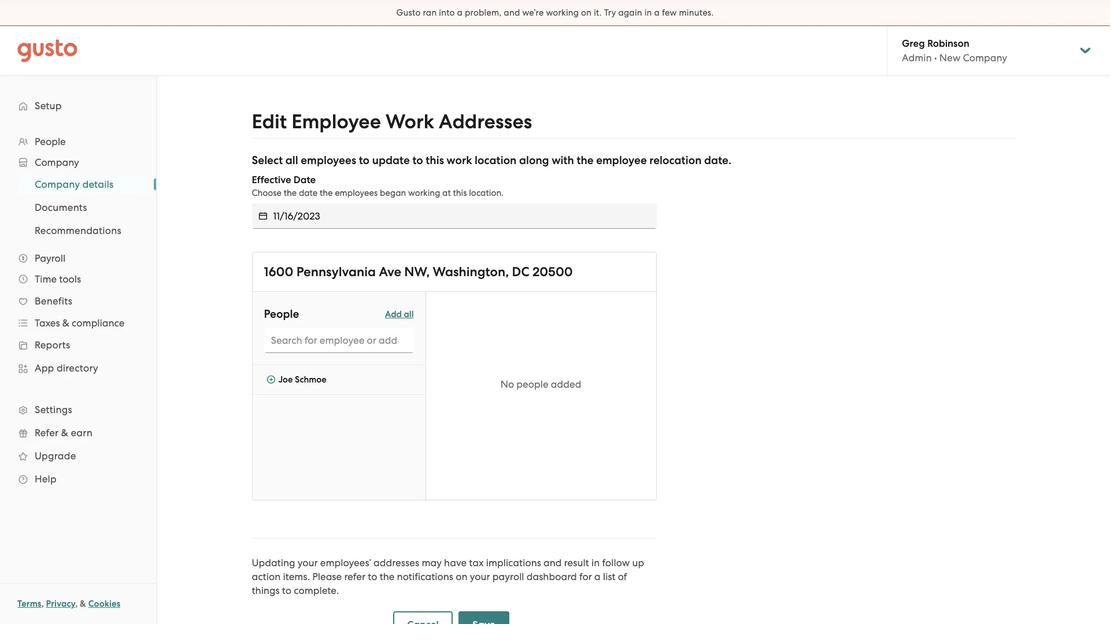 Task type: locate. For each thing, give the bounding box(es) containing it.
company right new
[[963, 52, 1008, 64]]

employees up date in the left top of the page
[[301, 154, 356, 167]]

list containing company details
[[0, 173, 156, 242]]

1 vertical spatial and
[[544, 558, 562, 569]]

people inside dropdown button
[[35, 136, 66, 148]]

refer & earn link
[[12, 423, 145, 444]]

0 horizontal spatial working
[[408, 188, 440, 198]]

1 horizontal spatial working
[[546, 8, 579, 18]]

and left we're
[[504, 8, 520, 18]]

1 vertical spatial working
[[408, 188, 440, 198]]

1 horizontal spatial on
[[581, 8, 592, 18]]

1 vertical spatial people
[[264, 308, 299, 321]]

setup link
[[12, 95, 145, 116]]

tax
[[469, 558, 484, 569]]

& left cookies at the left of page
[[80, 599, 86, 610]]

add
[[385, 309, 402, 320]]

company up documents
[[35, 179, 80, 190]]

this right at
[[453, 188, 467, 198]]

in
[[645, 8, 652, 18], [592, 558, 600, 569]]

1 horizontal spatial this
[[453, 188, 467, 198]]

your down "tax"
[[470, 572, 490, 583]]

1 vertical spatial this
[[453, 188, 467, 198]]

0 horizontal spatial ,
[[41, 599, 44, 610]]

this inside effective date choose the date the employees began working at this location.
[[453, 188, 467, 198]]

& right the taxes
[[62, 318, 69, 329]]

1 horizontal spatial all
[[404, 309, 414, 320]]

this left work
[[426, 154, 444, 167]]

0 horizontal spatial and
[[504, 8, 520, 18]]

follow
[[602, 558, 630, 569]]

company inside greg robinson admin • new company
[[963, 52, 1008, 64]]

a left few
[[655, 8, 660, 18]]

& left earn
[[61, 428, 68, 439]]

upgrade
[[35, 451, 76, 462]]

company details
[[35, 179, 114, 190]]

washington,
[[433, 264, 509, 280]]

all up date in the left top of the page
[[286, 154, 298, 167]]

company for company details
[[35, 179, 80, 190]]

payroll
[[493, 572, 524, 583]]

1 vertical spatial in
[[592, 558, 600, 569]]

0 horizontal spatial this
[[426, 154, 444, 167]]

for
[[580, 572, 592, 583]]

to
[[359, 154, 370, 167], [413, 154, 423, 167], [368, 572, 377, 583], [282, 585, 292, 597]]

recommendations
[[35, 225, 121, 237]]

people
[[35, 136, 66, 148], [264, 308, 299, 321]]

and up the dashboard
[[544, 558, 562, 569]]

taxes
[[35, 318, 60, 329]]

company up company details
[[35, 157, 79, 168]]

0 horizontal spatial on
[[456, 572, 468, 583]]

all for select
[[286, 154, 298, 167]]

settings link
[[12, 400, 145, 421]]

2 list from the top
[[0, 173, 156, 242]]

working left at
[[408, 188, 440, 198]]

in inside updating your employees' addresses may have tax implications and result in follow up action items. please refer to the notifications on your payroll dashboard for a list of things to complete.
[[592, 558, 600, 569]]

,
[[41, 599, 44, 610], [75, 599, 78, 610]]

employees left began
[[335, 188, 378, 198]]

working
[[546, 8, 579, 18], [408, 188, 440, 198]]

payroll button
[[12, 248, 145, 269]]

edit employee work addresses
[[252, 110, 532, 134]]

cookies
[[88, 599, 121, 610]]

& for earn
[[61, 428, 68, 439]]

0 vertical spatial your
[[298, 558, 318, 569]]

company inside company details link
[[35, 179, 80, 190]]

1 horizontal spatial people
[[264, 308, 299, 321]]

1 horizontal spatial and
[[544, 558, 562, 569]]

of
[[618, 572, 628, 583]]

0 vertical spatial company
[[963, 52, 1008, 64]]

location.
[[469, 188, 504, 198]]

0 vertical spatial and
[[504, 8, 520, 18]]

in up for
[[592, 558, 600, 569]]

try
[[604, 8, 616, 18]]

work
[[447, 154, 472, 167]]

time
[[35, 274, 57, 285]]

earn
[[71, 428, 93, 439]]

1 horizontal spatial in
[[645, 8, 652, 18]]

working right we're
[[546, 8, 579, 18]]

your up items.
[[298, 558, 318, 569]]

list
[[0, 131, 156, 491], [0, 173, 156, 242]]

0 horizontal spatial people
[[35, 136, 66, 148]]

and
[[504, 8, 520, 18], [544, 558, 562, 569]]

1 vertical spatial company
[[35, 157, 79, 168]]

0 vertical spatial people
[[35, 136, 66, 148]]

gusto
[[397, 8, 421, 18]]

implications
[[486, 558, 541, 569]]

in right again
[[645, 8, 652, 18]]

, left cookies button
[[75, 599, 78, 610]]

1 horizontal spatial ,
[[75, 599, 78, 610]]

on left 'it.'
[[581, 8, 592, 18]]

upgrade link
[[12, 446, 145, 467]]

1 vertical spatial &
[[61, 428, 68, 439]]

up
[[633, 558, 645, 569]]

the left date
[[284, 188, 297, 198]]

employees
[[301, 154, 356, 167], [335, 188, 378, 198]]

1 horizontal spatial your
[[470, 572, 490, 583]]

1 vertical spatial employees
[[335, 188, 378, 198]]

people up company dropdown button
[[35, 136, 66, 148]]

documents link
[[21, 197, 145, 218]]

greg robinson admin • new company
[[902, 38, 1008, 64]]

effective
[[252, 174, 291, 186]]

& for compliance
[[62, 318, 69, 329]]

working inside effective date choose the date the employees began working at this location.
[[408, 188, 440, 198]]

2 vertical spatial company
[[35, 179, 80, 190]]

company inside company dropdown button
[[35, 157, 79, 168]]

settings
[[35, 404, 72, 416]]

added
[[551, 379, 582, 390]]

refer
[[344, 572, 366, 583]]

0 horizontal spatial all
[[286, 154, 298, 167]]

2 , from the left
[[75, 599, 78, 610]]

0 vertical spatial &
[[62, 318, 69, 329]]

all inside button
[[404, 309, 414, 320]]

on down have
[[456, 572, 468, 583]]

date
[[299, 188, 318, 198]]

0 vertical spatial in
[[645, 8, 652, 18]]

0 horizontal spatial a
[[457, 8, 463, 18]]

people down "1600"
[[264, 308, 299, 321]]

the right with
[[577, 154, 594, 167]]

0 vertical spatial all
[[286, 154, 298, 167]]

1 vertical spatial all
[[404, 309, 414, 320]]

0 vertical spatial this
[[426, 154, 444, 167]]

add all
[[385, 309, 414, 320]]

1 , from the left
[[41, 599, 44, 610]]

ran
[[423, 8, 437, 18]]

Effective Date field
[[273, 204, 657, 229]]

taxes & compliance
[[35, 318, 125, 329]]

0 horizontal spatial in
[[592, 558, 600, 569]]

, left privacy link
[[41, 599, 44, 610]]

all right add
[[404, 309, 414, 320]]

0 horizontal spatial your
[[298, 558, 318, 569]]

20500
[[533, 264, 573, 280]]

1 vertical spatial your
[[470, 572, 490, 583]]

0 vertical spatial on
[[581, 8, 592, 18]]

a
[[457, 8, 463, 18], [655, 8, 660, 18], [595, 572, 601, 583]]

&
[[62, 318, 69, 329], [61, 428, 68, 439], [80, 599, 86, 610]]

employee
[[292, 110, 381, 134]]

a right into
[[457, 8, 463, 18]]

few
[[662, 8, 677, 18]]

gusto navigation element
[[0, 76, 156, 510]]

effective date choose the date the employees began working at this location.
[[252, 174, 504, 198]]

employees inside effective date choose the date the employees began working at this location.
[[335, 188, 378, 198]]

a left list
[[595, 572, 601, 583]]

& inside dropdown button
[[62, 318, 69, 329]]

1 vertical spatial on
[[456, 572, 468, 583]]

1 list from the top
[[0, 131, 156, 491]]

work
[[386, 110, 434, 134]]

schmoe
[[295, 375, 327, 385]]

app directory link
[[12, 358, 145, 379]]

1 horizontal spatial a
[[595, 572, 601, 583]]

company for company
[[35, 157, 79, 168]]

1600 pennsylvania ave nw, washington, dc 20500
[[264, 264, 573, 280]]

the down addresses
[[380, 572, 395, 583]]

cookies button
[[88, 598, 121, 611]]

this
[[426, 154, 444, 167], [453, 188, 467, 198]]

result
[[564, 558, 589, 569]]



Task type: describe. For each thing, give the bounding box(es) containing it.
directory
[[57, 363, 98, 374]]

updating your employees' addresses may have tax implications and result in follow up action items. please refer to the notifications on your payroll dashboard for a list of things to complete.
[[252, 558, 645, 597]]

time tools button
[[12, 269, 145, 290]]

recommendations link
[[21, 220, 145, 241]]

reports link
[[12, 335, 145, 356]]

list containing people
[[0, 131, 156, 491]]

all for add
[[404, 309, 414, 320]]

refer & earn
[[35, 428, 93, 439]]

admin
[[902, 52, 932, 64]]

compliance
[[72, 318, 125, 329]]

0 vertical spatial employees
[[301, 154, 356, 167]]

the right date
[[320, 188, 333, 198]]

privacy link
[[46, 599, 75, 610]]

payroll
[[35, 253, 65, 264]]

2 vertical spatial &
[[80, 599, 86, 610]]

joe
[[278, 375, 293, 385]]

edit
[[252, 110, 287, 134]]

robinson
[[928, 38, 970, 50]]

began
[[380, 188, 406, 198]]

1600
[[264, 264, 294, 280]]

greg
[[902, 38, 925, 50]]

time tools
[[35, 274, 81, 285]]

items.
[[283, 572, 310, 583]]

gusto ran into a problem, and we're working on it. try again in a few minutes.
[[397, 8, 714, 18]]

details
[[82, 179, 114, 190]]

addresses
[[374, 558, 420, 569]]

the inside updating your employees' addresses may have tax implications and result in follow up action items. please refer to the notifications on your payroll dashboard for a list of things to complete.
[[380, 572, 395, 583]]

may
[[422, 558, 442, 569]]

Search for employee or address search field
[[264, 328, 414, 353]]

benefits
[[35, 296, 72, 307]]

complete.
[[294, 585, 339, 597]]

addresses
[[439, 110, 532, 134]]

dc
[[512, 264, 530, 280]]

company details link
[[21, 174, 145, 195]]

things
[[252, 585, 280, 597]]

have
[[444, 558, 467, 569]]

help
[[35, 474, 57, 485]]

no people added
[[501, 379, 582, 390]]

at
[[443, 188, 451, 198]]

to left update
[[359, 154, 370, 167]]

into
[[439, 8, 455, 18]]

documents
[[35, 202, 87, 213]]

choose
[[252, 188, 282, 198]]

action
[[252, 572, 281, 583]]

on inside updating your employees' addresses may have tax implications and result in follow up action items. please refer to the notifications on your payroll dashboard for a list of things to complete.
[[456, 572, 468, 583]]

problem,
[[465, 8, 502, 18]]

to down items.
[[282, 585, 292, 597]]

location
[[475, 154, 517, 167]]

update
[[372, 154, 410, 167]]

setup
[[35, 100, 62, 112]]

•
[[935, 52, 938, 64]]

please
[[312, 572, 342, 583]]

home image
[[17, 39, 78, 62]]

a inside updating your employees' addresses may have tax implications and result in follow up action items. please refer to the notifications on your payroll dashboard for a list of things to complete.
[[595, 572, 601, 583]]

date
[[294, 174, 316, 186]]

joe schmoe
[[278, 375, 327, 385]]

people button
[[12, 131, 145, 152]]

dashboard
[[527, 572, 577, 583]]

along
[[519, 154, 549, 167]]

it.
[[594, 8, 602, 18]]

taxes & compliance button
[[12, 313, 145, 334]]

benefits link
[[12, 291, 145, 312]]

to right update
[[413, 154, 423, 167]]

2 horizontal spatial a
[[655, 8, 660, 18]]

privacy
[[46, 599, 75, 610]]

and inside updating your employees' addresses may have tax implications and result in follow up action items. please refer to the notifications on your payroll dashboard for a list of things to complete.
[[544, 558, 562, 569]]

calendar outline image
[[259, 211, 267, 222]]

list
[[603, 572, 616, 583]]

date.
[[705, 154, 732, 167]]

select all employees to update to this work location along with the employee relocation date.
[[252, 154, 732, 167]]

nw,
[[405, 264, 430, 280]]

minutes.
[[679, 8, 714, 18]]

0 vertical spatial working
[[546, 8, 579, 18]]

terms
[[17, 599, 41, 610]]

we're
[[523, 8, 544, 18]]

tools
[[59, 274, 81, 285]]

no
[[501, 379, 514, 390]]

reports
[[35, 340, 70, 351]]

to right refer
[[368, 572, 377, 583]]

refer
[[35, 428, 59, 439]]

circle plus image
[[267, 375, 276, 385]]

with
[[552, 154, 574, 167]]

people
[[517, 379, 549, 390]]

terms link
[[17, 599, 41, 610]]

app directory
[[35, 363, 98, 374]]

ave
[[379, 264, 402, 280]]

app
[[35, 363, 54, 374]]

select
[[252, 154, 283, 167]]

add all button
[[385, 307, 414, 322]]

terms , privacy , & cookies
[[17, 599, 121, 610]]

new
[[940, 52, 961, 64]]

notifications
[[397, 572, 454, 583]]



Task type: vqa. For each thing, say whether or not it's contained in the screenshot.
,
yes



